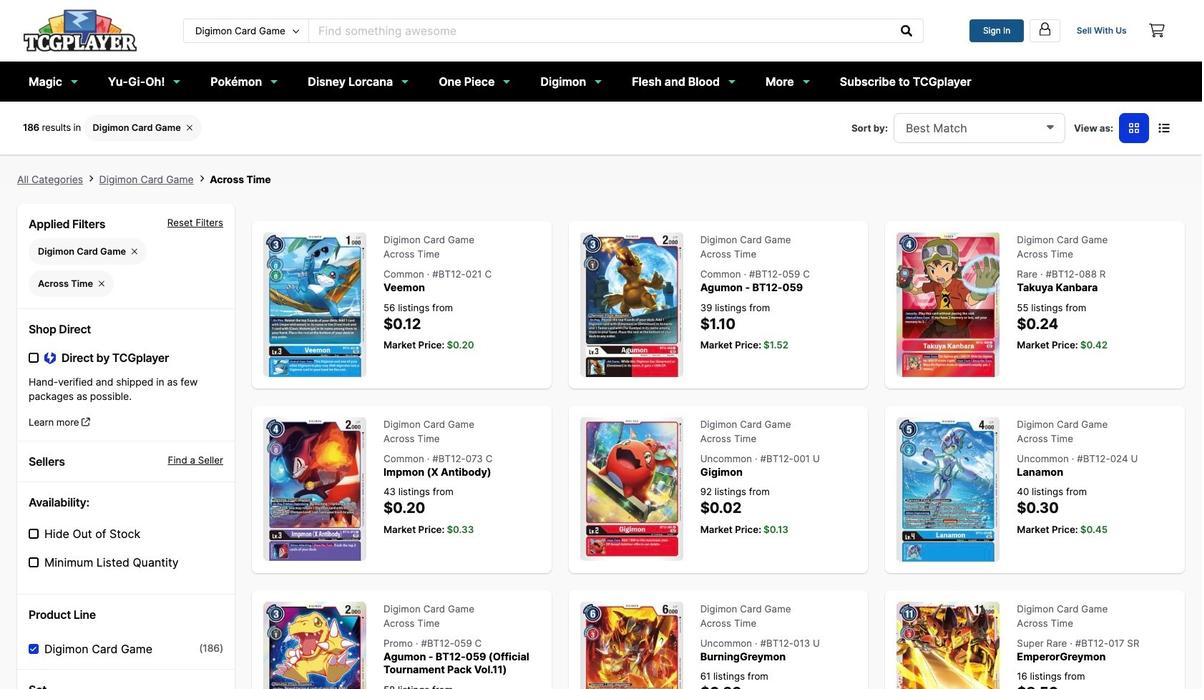 Task type: locate. For each thing, give the bounding box(es) containing it.
a grid of results image
[[1129, 122, 1139, 134]]

direct by tcgplayer image
[[44, 351, 56, 365]]

angle right image
[[200, 174, 204, 183]]

1 vertical spatial xmark image
[[99, 279, 105, 288]]

lanamon image
[[897, 417, 1000, 562]]

None field
[[894, 113, 1066, 143]]

xmark image
[[132, 247, 138, 256], [99, 279, 105, 288]]

None checkbox
[[29, 557, 39, 567]]

list
[[17, 171, 1185, 187]]

angle right image
[[89, 174, 93, 183]]

None text field
[[309, 19, 891, 42]]

burninggreymon image
[[580, 602, 683, 689]]

None checkbox
[[29, 353, 39, 363], [29, 529, 39, 539], [29, 644, 39, 654], [29, 353, 39, 363], [29, 529, 39, 539], [29, 644, 39, 654]]

0 vertical spatial xmark image
[[132, 247, 138, 256]]

submit your search image
[[901, 25, 913, 36]]

1 horizontal spatial xmark image
[[132, 247, 138, 256]]

view your shopping cart image
[[1150, 24, 1165, 37]]

agumon - bt12-059 image
[[580, 232, 683, 377]]



Task type: describe. For each thing, give the bounding box(es) containing it.
takuya kanbara image
[[897, 232, 1000, 377]]

arrow up right from square image
[[82, 417, 90, 427]]

caret down image
[[1047, 121, 1054, 132]]

xmark image
[[187, 123, 192, 132]]

check image
[[30, 645, 36, 652]]

gigimon image
[[580, 417, 683, 561]]

emperorgreymon image
[[897, 602, 1000, 689]]

0 horizontal spatial xmark image
[[99, 279, 105, 288]]

tcgplayer.com image
[[23, 9, 137, 52]]

user icon image
[[1038, 21, 1053, 36]]

veemon image
[[263, 232, 366, 377]]

agumon - bt12-059 (official tournament pack vol.11) image
[[263, 602, 366, 689]]

impmon (x antibody) image
[[263, 417, 366, 561]]

a list of results image
[[1159, 122, 1170, 134]]



